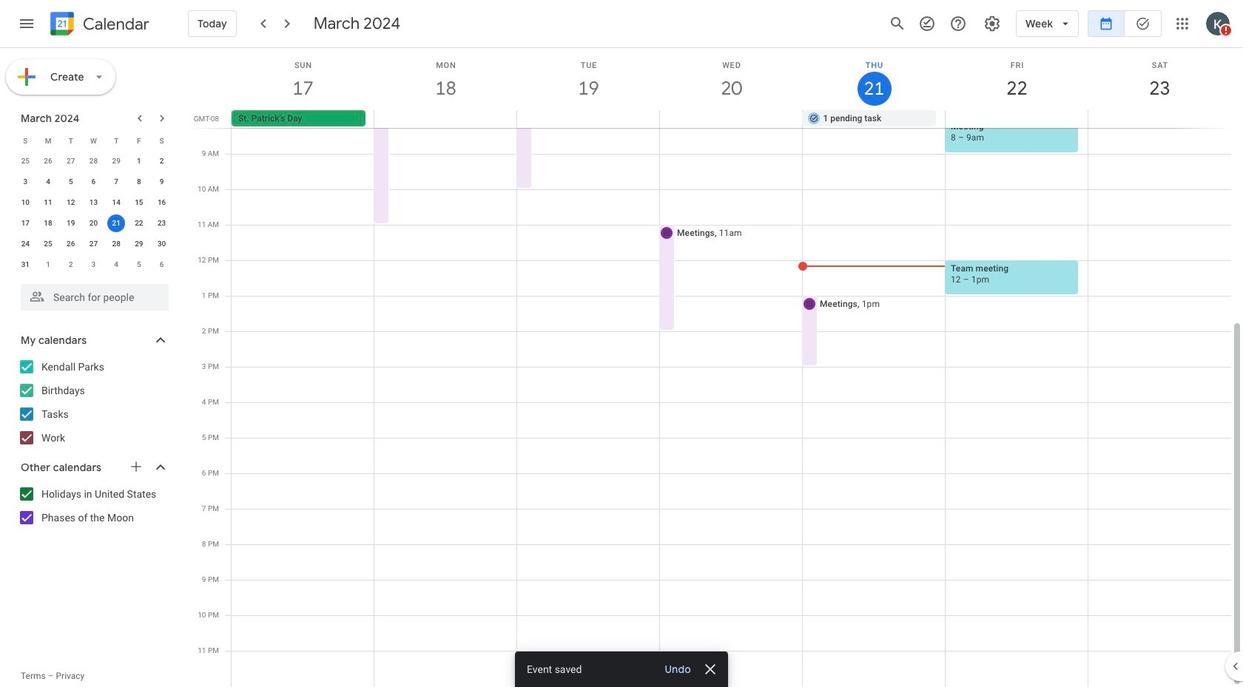 Task type: describe. For each thing, give the bounding box(es) containing it.
3 element
[[17, 173, 34, 191]]

26 element
[[62, 235, 80, 253]]

20 element
[[85, 215, 102, 232]]

28 element
[[107, 235, 125, 253]]

april 4 element
[[107, 256, 125, 274]]

february 26 element
[[39, 152, 57, 170]]

5 element
[[62, 173, 80, 191]]

22 element
[[130, 215, 148, 232]]

8 element
[[130, 173, 148, 191]]

31 element
[[17, 256, 34, 274]]

30 element
[[153, 235, 171, 253]]

april 6 element
[[153, 256, 171, 274]]

7 element
[[107, 173, 125, 191]]

15 element
[[130, 194, 148, 212]]

13 element
[[85, 194, 102, 212]]

other calendars list
[[3, 483, 184, 530]]

settings menu image
[[984, 15, 1002, 33]]

2 element
[[153, 152, 171, 170]]

10 element
[[17, 194, 34, 212]]

17 element
[[17, 215, 34, 232]]

main drawer image
[[18, 15, 36, 33]]

29 element
[[130, 235, 148, 253]]

february 27 element
[[62, 152, 80, 170]]

march 2024 grid
[[14, 130, 173, 275]]

cell inside 'march 2024' 'grid'
[[105, 213, 128, 234]]

23 element
[[153, 215, 171, 232]]

9 element
[[153, 173, 171, 191]]



Task type: vqa. For each thing, say whether or not it's contained in the screenshot.
22, today element
no



Task type: locate. For each thing, give the bounding box(es) containing it.
grid
[[189, 47, 1243, 688]]

16 element
[[153, 194, 171, 212]]

Search for people text field
[[30, 284, 160, 311]]

february 25 element
[[17, 152, 34, 170]]

1 element
[[130, 152, 148, 170]]

row
[[225, 110, 1243, 128], [14, 130, 173, 151], [14, 151, 173, 172], [14, 172, 173, 192], [14, 192, 173, 213], [14, 213, 173, 234], [14, 234, 173, 255], [14, 255, 173, 275]]

24 element
[[17, 235, 34, 253]]

heading
[[80, 15, 149, 33]]

april 5 element
[[130, 256, 148, 274]]

21, today element
[[107, 215, 125, 232]]

19 element
[[62, 215, 80, 232]]

row group
[[14, 151, 173, 275]]

heading inside the calendar element
[[80, 15, 149, 33]]

february 28 element
[[85, 152, 102, 170]]

add other calendars image
[[129, 460, 144, 474]]

25 element
[[39, 235, 57, 253]]

february 29 element
[[107, 152, 125, 170]]

11 element
[[39, 194, 57, 212]]

my calendars list
[[3, 355, 184, 450]]

calendar element
[[47, 9, 149, 41]]

6 element
[[85, 173, 102, 191]]

14 element
[[107, 194, 125, 212]]

None search field
[[0, 278, 184, 311]]

april 2 element
[[62, 256, 80, 274]]

4 element
[[39, 173, 57, 191]]

april 1 element
[[39, 256, 57, 274]]

27 element
[[85, 235, 102, 253]]

april 3 element
[[85, 256, 102, 274]]

cell
[[374, 110, 517, 128], [517, 110, 660, 128], [660, 110, 803, 128], [945, 110, 1088, 128], [1088, 110, 1231, 128], [105, 213, 128, 234]]

12 element
[[62, 194, 80, 212]]

18 element
[[39, 215, 57, 232]]



